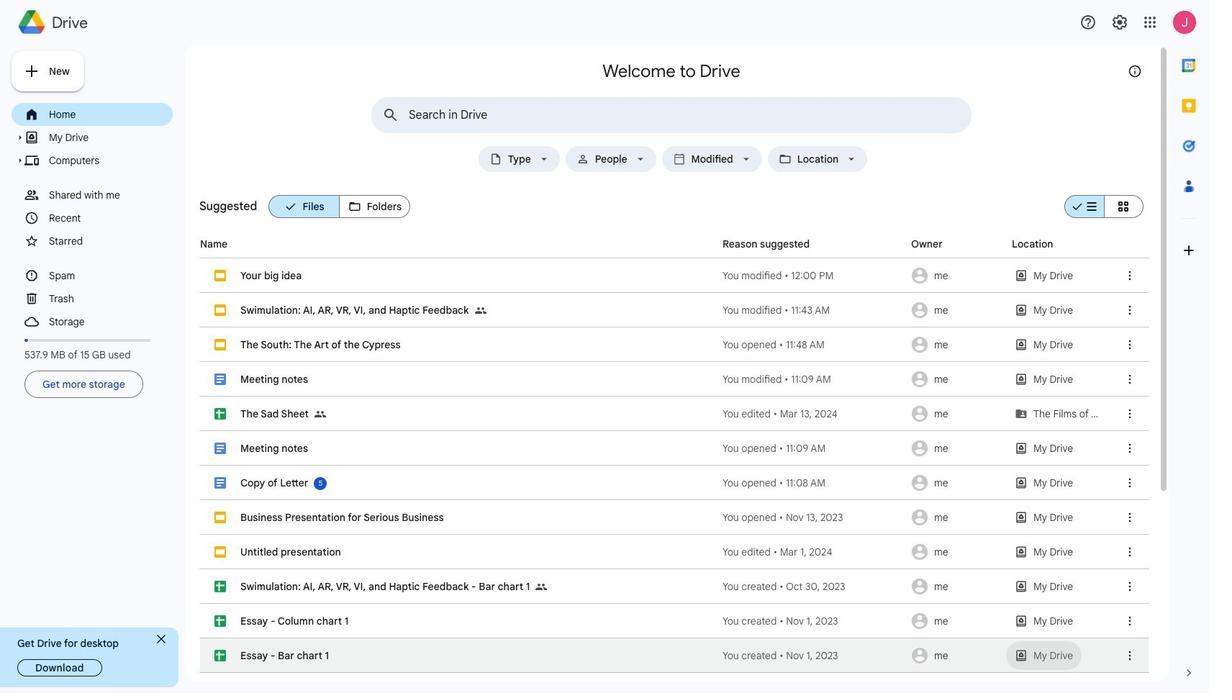 Task type: locate. For each thing, give the bounding box(es) containing it.
you created • nov 1, 2023 element
[[723, 614, 907, 629], [723, 649, 907, 663]]

owned by me element for you opened • 11:08 am element
[[907, 466, 1008, 501]]

13 cell from the top
[[200, 673, 1149, 694]]

google sheets image for 5th cell
[[215, 408, 226, 420]]

tab list
[[1170, 45, 1210, 653]]

2 google docs image from the top
[[215, 443, 226, 454]]

google sheets: essay - bar chart 1 element
[[241, 650, 329, 663]]

owned by me element for the you modified • 11:43 am element
[[907, 293, 1008, 328]]

google docs: copy of letter element
[[241, 477, 309, 490]]

you edited • mar 13, 2024 element
[[723, 407, 907, 421]]

google slides image
[[215, 270, 226, 282], [215, 305, 226, 316], [215, 339, 226, 351], [215, 512, 226, 524]]

2 google docs: meeting notes element from the top
[[241, 442, 308, 455]]

you edited • mar 1, 2024 element
[[723, 545, 907, 560]]

google sheets image for 2nd cell from the bottom
[[215, 650, 226, 662]]

1 vertical spatial google docs: meeting notes element
[[241, 442, 308, 455]]

shared image for google sheets: swimulation: ai, ar, vr, vi, and haptic feedback - bar chart 1 element
[[536, 582, 547, 593]]

owned by me element for 'you edited • mar 13, 2024' element
[[907, 397, 1008, 431]]

google sheets image left google sheets: essay - bar chart 1 element
[[215, 650, 226, 662]]

shared image for google slides: swimulation: ai, ar, vr, vi, and haptic feedback element
[[475, 293, 492, 328]]

computers element
[[49, 151, 171, 170]]

google slides image for sixth cell from the bottom
[[215, 512, 226, 524]]

tree
[[12, 103, 173, 333]]

4 google slides image from the top
[[215, 512, 226, 524]]

1 vertical spatial you created • nov 1, 2023 element
[[723, 649, 907, 663]]

8 owned by me element from the top
[[907, 501, 1008, 535]]

1 you created • nov 1, 2023 element from the top
[[723, 614, 907, 629]]

1 vertical spatial shared image
[[315, 397, 332, 431]]

google sheets image
[[215, 408, 226, 420], [215, 616, 226, 627], [215, 650, 226, 662]]

0 vertical spatial shared image
[[475, 293, 492, 328]]

shared image
[[475, 305, 486, 317], [315, 409, 326, 421], [536, 570, 553, 604], [536, 582, 547, 593]]

1 google docs image from the top
[[215, 374, 226, 385]]

4 owned by me element from the top
[[907, 362, 1008, 397]]

google slides: swimulation: ai, ar, vr, vi, and haptic feedback element
[[241, 304, 469, 317]]

google docs: meeting notes element
[[241, 373, 308, 386], [241, 442, 308, 455]]

google docs: meeting notes element up google sheets: the sad sheet element
[[241, 373, 308, 386]]

2 you created • nov 1, 2023 element from the top
[[723, 649, 907, 663]]

1 google docs: meeting notes element from the top
[[241, 373, 308, 386]]

google slides image for first cell from the top of the page
[[215, 270, 226, 282]]

google sheets image
[[215, 581, 226, 593]]

1 google sheets image from the top
[[215, 408, 226, 420]]

2 google slides image from the top
[[215, 305, 226, 316]]

shared image for google slides: swimulation: ai, ar, vr, vi, and haptic feedback element
[[475, 305, 486, 317]]

7 owned by me element from the top
[[907, 466, 1008, 501]]

2 vertical spatial google sheets image
[[215, 650, 226, 662]]

my drive element
[[49, 128, 171, 147]]

2 google sheets image from the top
[[215, 616, 226, 627]]

shared image for google sheets: the sad sheet element
[[315, 397, 332, 431]]

3 owned by me element from the top
[[907, 328, 1008, 362]]

tree item
[[12, 103, 173, 126]]

shared image
[[475, 293, 492, 328], [315, 397, 332, 431], [300, 673, 317, 694]]

google docs image
[[215, 374, 226, 385], [215, 443, 226, 454]]

google sheets image for 11th cell from the top
[[215, 616, 226, 627]]

0 vertical spatial google docs image
[[215, 374, 226, 385]]

home element
[[49, 105, 171, 124]]

modified element
[[689, 153, 737, 165]]

owned by me element for the you opened • 11:09 am element
[[907, 431, 1008, 466]]

you opened • 11:48 am element
[[723, 338, 907, 352]]

1 google slides image from the top
[[215, 270, 226, 282]]

2 owned by me element from the top
[[907, 293, 1008, 328]]

google docs: meeting notes element up google docs: copy of letter element
[[241, 442, 308, 455]]

0 vertical spatial you created • nov 1, 2023 element
[[723, 614, 907, 629]]

you created • nov 1, 2023 element for second owned by me element from the bottom
[[723, 614, 907, 629]]

recent items element
[[49, 209, 171, 228]]

toolbar
[[1142, 45, 1161, 89]]

5 owned by me element from the top
[[907, 397, 1008, 431]]

0 vertical spatial google docs: meeting notes element
[[241, 373, 308, 386]]

1 owned by me element from the top
[[907, 259, 1008, 293]]

type element
[[505, 153, 534, 165]]

owned by me element
[[907, 259, 1008, 293], [907, 293, 1008, 328], [907, 328, 1008, 362], [907, 362, 1008, 397], [907, 397, 1008, 431], [907, 431, 1008, 466], [907, 466, 1008, 501], [907, 501, 1008, 535], [907, 535, 1008, 570], [907, 570, 1008, 604], [907, 604, 1008, 639], [907, 639, 1008, 673]]

location element
[[795, 153, 842, 165]]

owned by me element for you created • oct 30, 2023 element
[[907, 570, 1008, 604]]

google sheets image left google sheets: the sad sheet element
[[215, 408, 226, 420]]

10 cell from the top
[[200, 570, 1149, 604]]

5 cell from the top
[[200, 397, 1149, 431]]

2 cell from the top
[[200, 293, 1149, 328]]

3 google sheets image from the top
[[215, 650, 226, 662]]

9 owned by me element from the top
[[907, 535, 1008, 570]]

google sheets image down google sheets icon
[[215, 616, 226, 627]]

10 owned by me element from the top
[[907, 570, 1008, 604]]

Files radio
[[269, 189, 340, 224]]

1 vertical spatial google docs image
[[215, 443, 226, 454]]

3 google slides image from the top
[[215, 339, 226, 351]]

storage element
[[49, 313, 171, 331]]

1 vertical spatial google sheets image
[[215, 616, 226, 627]]

spam element
[[49, 266, 171, 285]]

0 vertical spatial google sheets image
[[215, 408, 226, 420]]

cell
[[200, 259, 1149, 293], [200, 293, 1149, 328], [200, 328, 1149, 362], [200, 362, 1149, 397], [200, 397, 1149, 431], [200, 431, 1149, 466], [200, 466, 1149, 501], [200, 501, 1149, 535], [200, 535, 1149, 570], [200, 570, 1149, 604], [200, 604, 1149, 639], [200, 639, 1149, 673], [200, 673, 1149, 694]]

navigation
[[12, 103, 173, 401]]

6 owned by me element from the top
[[907, 431, 1008, 466]]



Task type: describe. For each thing, give the bounding box(es) containing it.
support image
[[1080, 14, 1098, 31]]

you modified • 11:43 am element
[[723, 303, 907, 318]]

7 cell from the top
[[200, 466, 1149, 501]]

google docs image for 10th cell from the bottom of the page google docs: meeting notes element
[[215, 374, 226, 385]]

google sheets: swimulation: ai, ar, vr, vi, and haptic feedback - bar chart 1 element
[[241, 580, 530, 593]]

11 cell from the top
[[200, 604, 1149, 639]]

Search in Drive field
[[409, 108, 939, 122]]

you opened • 11:08 am element
[[723, 476, 907, 490]]

items shared with me element
[[49, 186, 171, 205]]

6 cell from the top
[[200, 431, 1149, 466]]

3 cell from the top
[[200, 328, 1149, 362]]

close image
[[157, 635, 166, 644]]

shared image for google sheets: the sad sheet element
[[315, 409, 326, 421]]

owned by me element for you modified • 12:00 pm element
[[907, 259, 1008, 293]]

8 cell from the top
[[200, 501, 1149, 535]]

google sheets: the sad sheet element
[[241, 408, 309, 421]]

google slides: the south: the art of the cypress element
[[241, 338, 401, 351]]

2 vertical spatial shared image
[[300, 673, 317, 694]]

owned by me element for the you edited • mar 1, 2024 element
[[907, 535, 1008, 570]]

google slides image for second cell
[[215, 305, 226, 316]]

google docs: meeting notes element for eighth cell from the bottom of the page
[[241, 442, 308, 455]]

google slides image
[[215, 547, 226, 558]]

people element
[[593, 153, 631, 165]]

you created • nov 1, 2023 element for 12th owned by me element
[[723, 649, 907, 663]]

4 cell from the top
[[200, 362, 1149, 397]]

google slides: business presentation for serious business element
[[241, 511, 444, 524]]

Grid radio
[[1105, 189, 1144, 224]]

you opened • 11:09 am element
[[723, 441, 907, 456]]

google sheets: essay - column chart 1 element
[[241, 615, 349, 628]]

you opened • nov 13, 2023 element
[[723, 511, 907, 525]]

owned by me element for 'you opened • 11:48 am' element
[[907, 328, 1008, 362]]

owned by me element for you modified • 11:09 am element
[[907, 362, 1008, 397]]

1 cell from the top
[[200, 259, 1149, 293]]

google docs image
[[215, 477, 226, 489]]

you created • oct 30, 2023 element
[[723, 580, 907, 594]]

google docs: meeting notes element for 10th cell from the bottom of the page
[[241, 373, 308, 386]]

Folders radio
[[340, 189, 411, 224]]

12 owned by me element from the top
[[907, 639, 1008, 673]]

google slides: your big idea element
[[241, 269, 302, 282]]

owned by me element for you opened • nov 13, 2023 element
[[907, 501, 1008, 535]]

starred items element
[[49, 232, 171, 251]]

you modified • 12:00 pm element
[[723, 269, 907, 283]]

google slides image for 11th cell from the bottom
[[215, 339, 226, 351]]

google slides: untitled presentation element
[[241, 546, 341, 559]]

9 cell from the top
[[200, 535, 1149, 570]]

11 owned by me element from the top
[[907, 604, 1008, 639]]

you modified • 11:09 am element
[[723, 372, 907, 387]]

List radio
[[1065, 189, 1105, 224]]

12 cell from the top
[[200, 639, 1149, 673]]

pet resume shared google docs image
[[241, 673, 300, 694]]

google docs image for google docs: meeting notes element corresponding to eighth cell from the bottom of the page
[[215, 443, 226, 454]]

trashed items element
[[49, 290, 171, 308]]



Task type: vqa. For each thing, say whether or not it's contained in the screenshot.
topmost You created • Nov 1, 2023 element
yes



